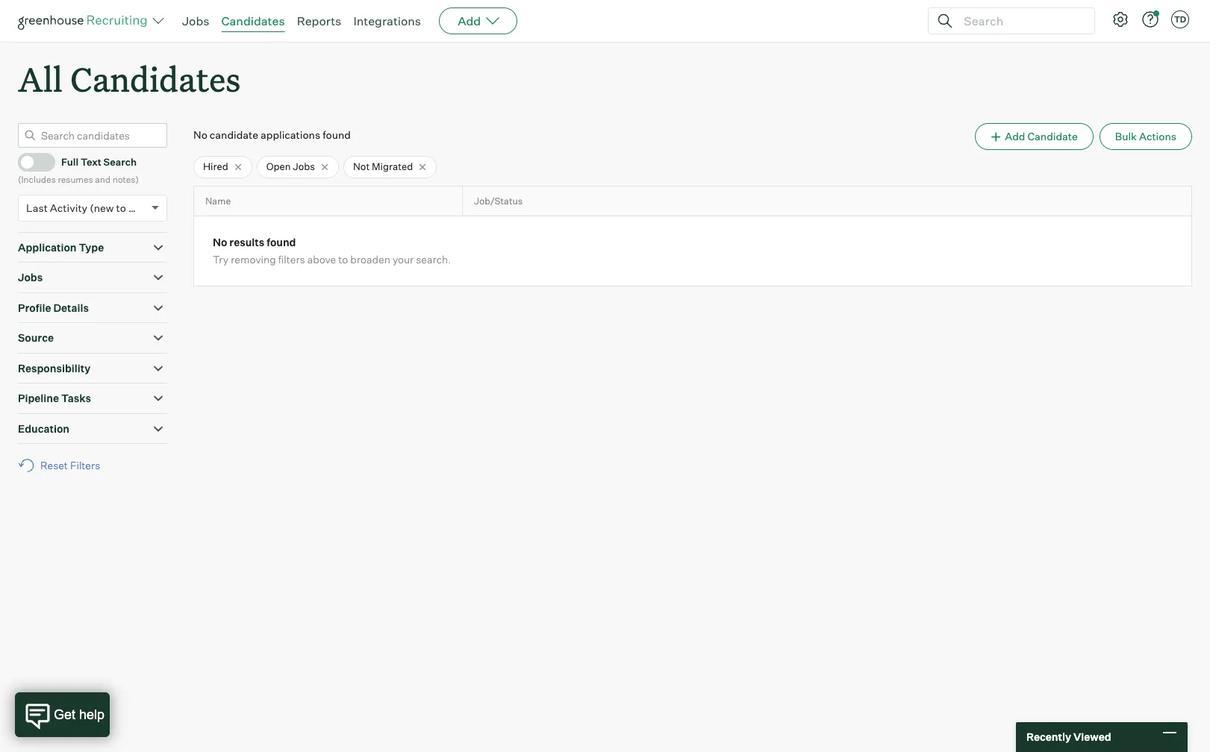 Task type: locate. For each thing, give the bounding box(es) containing it.
all
[[18, 57, 63, 101]]

search
[[103, 156, 137, 168]]

actions
[[1139, 130, 1177, 143]]

0 vertical spatial found
[[323, 129, 351, 141]]

open
[[266, 161, 291, 173]]

jobs
[[182, 13, 209, 28], [293, 161, 315, 173], [18, 271, 43, 284]]

0 vertical spatial add
[[458, 13, 481, 28]]

jobs right open at left top
[[293, 161, 315, 173]]

recently viewed
[[1027, 731, 1112, 744]]

no candidate applications found
[[193, 129, 351, 141]]

all candidates
[[18, 57, 241, 101]]

source
[[18, 332, 54, 344]]

name
[[205, 196, 231, 207]]

to inside no results found try removing filters above to broaden your search.
[[338, 253, 348, 266]]

found up filters
[[267, 236, 296, 249]]

notes)
[[112, 174, 139, 185]]

1 horizontal spatial jobs
[[182, 13, 209, 28]]

0 vertical spatial no
[[193, 129, 207, 141]]

details
[[53, 301, 89, 314]]

configure image
[[1112, 10, 1130, 28]]

found right applications at top
[[323, 129, 351, 141]]

no left candidate
[[193, 129, 207, 141]]

found
[[323, 129, 351, 141], [267, 236, 296, 249]]

checkmark image
[[25, 156, 36, 167]]

1 vertical spatial add
[[1005, 130, 1026, 143]]

no
[[193, 129, 207, 141], [213, 236, 227, 249]]

1 vertical spatial to
[[338, 253, 348, 266]]

reports link
[[297, 13, 342, 28]]

try
[[213, 253, 229, 266]]

0 vertical spatial jobs
[[182, 13, 209, 28]]

0 vertical spatial to
[[116, 201, 126, 214]]

type
[[79, 241, 104, 254]]

hired
[[203, 161, 228, 173]]

profile
[[18, 301, 51, 314]]

text
[[81, 156, 101, 168]]

jobs link
[[182, 13, 209, 28]]

1 vertical spatial jobs
[[293, 161, 315, 173]]

to right "above"
[[338, 253, 348, 266]]

candidates right jobs link at the left of the page
[[221, 13, 285, 28]]

no up try
[[213, 236, 227, 249]]

to
[[116, 201, 126, 214], [338, 253, 348, 266]]

bulk
[[1115, 130, 1137, 143]]

0 horizontal spatial no
[[193, 129, 207, 141]]

1 horizontal spatial add
[[1005, 130, 1026, 143]]

responsibility
[[18, 362, 91, 375]]

not migrated
[[353, 161, 413, 173]]

0 horizontal spatial found
[[267, 236, 296, 249]]

filters
[[70, 459, 100, 472]]

1 vertical spatial no
[[213, 236, 227, 249]]

open jobs
[[266, 161, 315, 173]]

pipeline
[[18, 392, 59, 405]]

1 vertical spatial found
[[267, 236, 296, 249]]

candidates
[[221, 13, 285, 28], [70, 57, 241, 101]]

jobs left candidates link
[[182, 13, 209, 28]]

pipeline tasks
[[18, 392, 91, 405]]

2 horizontal spatial jobs
[[293, 161, 315, 173]]

0 horizontal spatial add
[[458, 13, 481, 28]]

no for no results found try removing filters above to broaden your search.
[[213, 236, 227, 249]]

integrations link
[[353, 13, 421, 28]]

add candidate
[[1005, 130, 1078, 143]]

1 horizontal spatial to
[[338, 253, 348, 266]]

candidates down jobs link at the left of the page
[[70, 57, 241, 101]]

add
[[458, 13, 481, 28], [1005, 130, 1026, 143]]

application
[[18, 241, 77, 254]]

viewed
[[1074, 731, 1112, 744]]

2 vertical spatial jobs
[[18, 271, 43, 284]]

profile details
[[18, 301, 89, 314]]

greenhouse recruiting image
[[18, 12, 152, 30]]

add inside popup button
[[458, 13, 481, 28]]

migrated
[[372, 161, 413, 173]]

Search candidates field
[[18, 123, 167, 148]]

bulk actions
[[1115, 130, 1177, 143]]

jobs up profile
[[18, 271, 43, 284]]

to left old)
[[116, 201, 126, 214]]

add button
[[439, 7, 518, 34]]

reset
[[40, 459, 68, 472]]

candidate
[[1028, 130, 1078, 143]]

1 horizontal spatial no
[[213, 236, 227, 249]]

no inside no results found try removing filters above to broaden your search.
[[213, 236, 227, 249]]

filters
[[278, 253, 305, 266]]

0 horizontal spatial to
[[116, 201, 126, 214]]



Task type: vqa. For each thing, say whether or not it's contained in the screenshot.
Calendar Provider Calendar
no



Task type: describe. For each thing, give the bounding box(es) containing it.
last
[[26, 201, 48, 214]]

Search text field
[[960, 10, 1081, 32]]

integrations
[[353, 13, 421, 28]]

candidates link
[[221, 13, 285, 28]]

bulk actions link
[[1100, 123, 1193, 150]]

activity
[[50, 201, 88, 214]]

add for add
[[458, 13, 481, 28]]

above
[[307, 253, 336, 266]]

resumes
[[58, 174, 93, 185]]

reset filters
[[40, 459, 100, 472]]

full
[[61, 156, 79, 168]]

(includes
[[18, 174, 56, 185]]

search.
[[416, 253, 451, 266]]

no results found try removing filters above to broaden your search.
[[213, 236, 451, 266]]

1 horizontal spatial found
[[323, 129, 351, 141]]

(new
[[90, 201, 114, 214]]

removing
[[231, 253, 276, 266]]

job/status
[[474, 196, 523, 207]]

no for no candidate applications found
[[193, 129, 207, 141]]

0 horizontal spatial jobs
[[18, 271, 43, 284]]

results
[[229, 236, 264, 249]]

td button
[[1169, 7, 1193, 31]]

last activity (new to old)
[[26, 201, 148, 214]]

reset filters button
[[18, 452, 108, 480]]

found inside no results found try removing filters above to broaden your search.
[[267, 236, 296, 249]]

add for add candidate
[[1005, 130, 1026, 143]]

and
[[95, 174, 111, 185]]

add candidate link
[[975, 123, 1094, 150]]

applications
[[261, 129, 320, 141]]

full text search (includes resumes and notes)
[[18, 156, 139, 185]]

0 vertical spatial candidates
[[221, 13, 285, 28]]

tasks
[[61, 392, 91, 405]]

last activity (new to old) option
[[26, 201, 148, 214]]

not
[[353, 161, 370, 173]]

old)
[[128, 201, 148, 214]]

your
[[393, 253, 414, 266]]

candidate
[[210, 129, 258, 141]]

reports
[[297, 13, 342, 28]]

education
[[18, 422, 69, 435]]

td
[[1174, 14, 1187, 25]]

1 vertical spatial candidates
[[70, 57, 241, 101]]

application type
[[18, 241, 104, 254]]

broaden
[[350, 253, 390, 266]]

recently
[[1027, 731, 1072, 744]]

td button
[[1172, 10, 1190, 28]]



